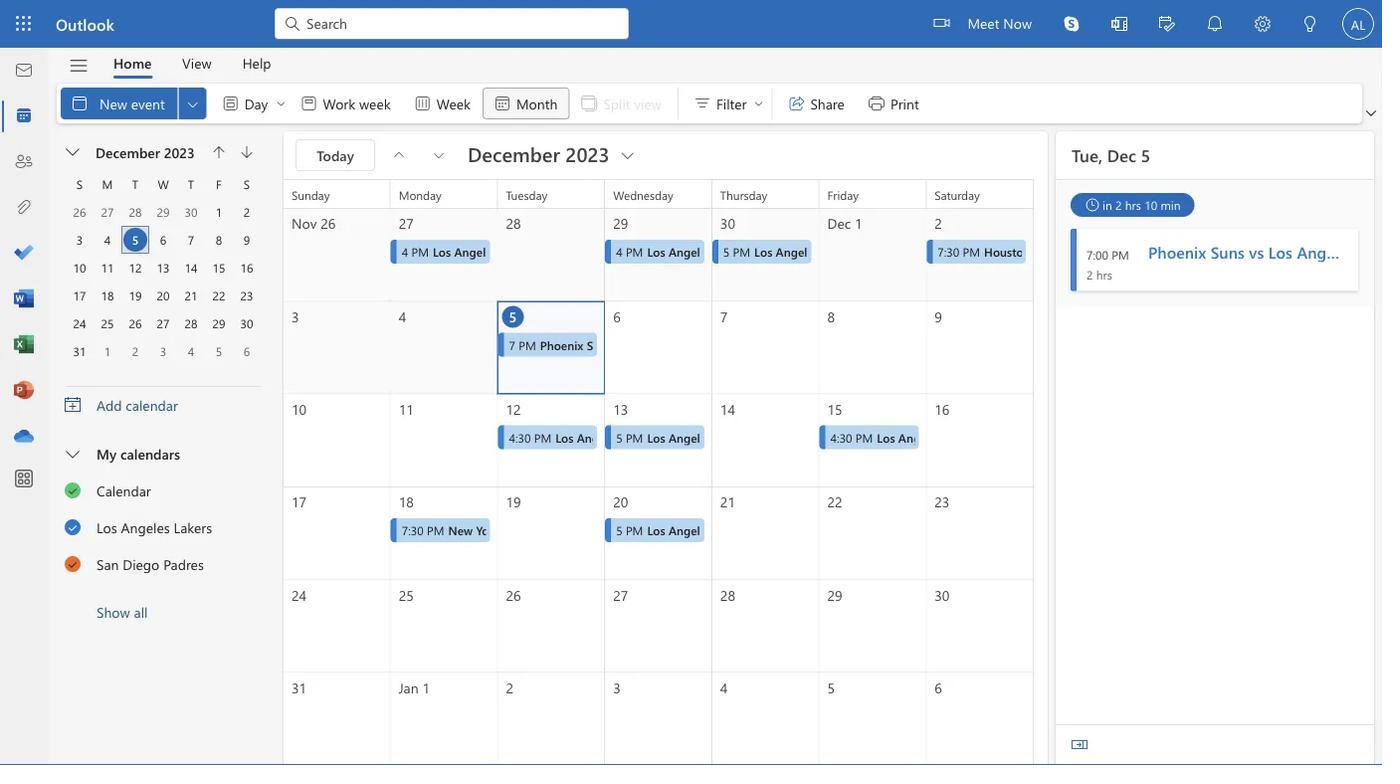 Task type: describe. For each thing, give the bounding box(es) containing it.
lak
[[1359, 241, 1382, 262]]

f
[[216, 176, 222, 192]]

1 horizontal spatial 8
[[827, 307, 835, 325]]

spurs for 5 pm los angeles lakers vs san antonio spurs | 0 - 0
[[837, 430, 867, 445]]

 print
[[867, 94, 919, 113]]

29 down the 22 button
[[212, 315, 225, 331]]

0 horizontal spatial 2 button
[[123, 339, 147, 363]]

friday
[[827, 187, 859, 203]]

20 inside button
[[157, 288, 170, 303]]

10 inside button
[[73, 260, 86, 276]]

4:30 pm los angeles lakers vs san antonio spurs | 0 - 0
[[830, 430, 1131, 445]]

 button
[[1287, 0, 1334, 50]]

7 pm phoenix suns vs los angeles lakers | 0 - 0
[[509, 337, 767, 353]]

21 inside 21 button
[[185, 288, 197, 303]]

26 down knicks
[[506, 585, 521, 604]]

1 horizontal spatial 7
[[509, 337, 515, 353]]

new group
[[61, 84, 674, 123]]

december for december 2023 
[[468, 140, 560, 166]]


[[213, 146, 225, 158]]

1 vertical spatial suns
[[587, 337, 612, 353]]

29 up 76ers
[[613, 214, 628, 232]]


[[867, 94, 886, 113]]

5 cell
[[121, 226, 149, 254]]

show all
[[97, 603, 148, 621]]

94
[[661, 244, 675, 260]]

1 horizontal spatial 2 button
[[235, 200, 259, 224]]

11 inside button
[[101, 260, 114, 276]]

december for december 2023
[[96, 143, 160, 161]]

dec inside agenda view "section"
[[1107, 144, 1136, 167]]

pm for 4 pm los angeles lakers vs detroit pistons | 133 - 107
[[626, 244, 643, 260]]

angeles inside agenda view "section"
[[1297, 241, 1354, 262]]

help button
[[228, 48, 286, 79]]

files image
[[14, 198, 34, 218]]

add
[[97, 396, 122, 414]]

wednesday element
[[149, 170, 177, 198]]

my calendars
[[97, 445, 180, 463]]

add calendar
[[97, 396, 178, 414]]

12 button
[[123, 256, 147, 280]]

19 button
[[123, 284, 147, 307]]

1 vertical spatial 23
[[935, 493, 950, 511]]

view button
[[167, 48, 226, 79]]

4:30 pm los angeles lakers vs dallas mavericks | 0 - 0
[[509, 430, 799, 445]]

phoenix suns vs los angeles lak
[[1148, 241, 1382, 262]]

19 inside button
[[129, 288, 142, 303]]

7 button
[[179, 228, 203, 252]]

0 vertical spatial 26 button
[[68, 200, 92, 224]]

 share
[[786, 94, 845, 113]]


[[934, 15, 950, 31]]

vs for 5 pm los angeles lakers vs chicago bulls | 0 - 0
[[752, 522, 764, 538]]

7:30 pm new york knicks vs los angeles lakers | 0 - 0
[[402, 522, 692, 538]]

0 vertical spatial  button
[[1362, 103, 1380, 123]]

friday element
[[205, 170, 233, 198]]

thursday element
[[177, 170, 205, 198]]

pm for 5 pm los angeles lakers vs chicago bulls | 0 - 0
[[626, 522, 643, 538]]

antonio for 5 pm los angeles lakers vs san antonio spurs | 0 - 0
[[790, 430, 833, 445]]

home button
[[99, 48, 167, 79]]

1 vertical spatial 25
[[399, 585, 414, 604]]

 new event
[[70, 94, 165, 113]]

saturday element
[[233, 170, 261, 198]]

view.
[[563, 163, 588, 179]]

1 vertical spatial 13
[[613, 400, 628, 418]]

pm for 5 pm los angeles lakers vs oklahoma city thunder | 110 - 133
[[733, 244, 750, 260]]

1 down friday 'element'
[[216, 204, 222, 220]]

2 hrs
[[1087, 266, 1112, 282]]

1 vertical spatial 30 button
[[235, 311, 259, 335]]

pistons
[[808, 244, 847, 260]]

spurs for 4:30 pm los angeles lakers vs san antonio spurs | 0 - 0
[[1067, 430, 1097, 445]]

vs for 4 pm los angeles lakers vs detroit pistons | 133 - 107
[[752, 244, 764, 260]]

28 down 21 button
[[185, 315, 197, 331]]

26 right the nov
[[321, 214, 336, 232]]

 button
[[1064, 729, 1096, 761]]

outlook banner
[[0, 0, 1382, 50]]

1 133 from the left
[[857, 244, 875, 260]]

0 horizontal spatial 3 button
[[68, 228, 92, 252]]

day
[[244, 94, 268, 112]]

in
[[1102, 197, 1112, 213]]

s for saturday element
[[244, 176, 250, 192]]

york
[[476, 522, 500, 538]]

all
[[134, 603, 148, 621]]

work
[[323, 94, 355, 112]]


[[283, 14, 302, 34]]

december 2023 button
[[86, 138, 205, 166]]

 day 
[[221, 94, 287, 113]]

1 horizontal spatial 22
[[827, 493, 842, 511]]

1 horizontal spatial 27 button
[[151, 311, 175, 335]]

 inside list box
[[66, 448, 80, 462]]

1 horizontal spatial 11
[[399, 400, 414, 418]]

7:30 for 7:30 pm new york knicks vs los angeles lakers | 0 - 0
[[402, 522, 424, 538]]

0 vertical spatial 27 button
[[96, 200, 119, 224]]

1 vertical spatial 21
[[720, 493, 735, 511]]

suns inside agenda view "section"
[[1211, 241, 1245, 262]]

t for thursday element on the left top
[[188, 176, 194, 192]]

2023 for december 2023
[[164, 143, 195, 161]]

21 button
[[179, 284, 203, 307]]

0 horizontal spatial  button
[[58, 138, 90, 166]]

29 down bulls
[[827, 585, 842, 604]]

calendars
[[120, 445, 180, 463]]

1 vertical spatial 9
[[935, 307, 942, 325]]

13 inside 13 button
[[157, 260, 170, 276]]

27 down 20 button
[[157, 315, 170, 331]]

1 vertical spatial 19
[[506, 493, 521, 511]]

word image
[[14, 290, 34, 309]]


[[786, 94, 806, 113]]

2 133 from the left
[[1040, 244, 1058, 260]]

1 vertical spatial 4 button
[[179, 339, 203, 363]]

to do image
[[14, 244, 34, 264]]

 for 
[[753, 98, 765, 109]]

2 horizontal spatial 7
[[720, 307, 728, 325]]


[[241, 146, 253, 158]]

the
[[496, 163, 513, 179]]

calendar
[[97, 481, 151, 500]]

1 horizontal spatial 16
[[935, 400, 950, 418]]

al image
[[1342, 8, 1374, 40]]

list box for my calendars
[[49, 472, 276, 582]]

1 horizontal spatial 29 button
[[207, 311, 231, 335]]

min
[[1161, 197, 1181, 213]]

vs for 5 pm los angeles lakers vs san antonio spurs | 0 - 0
[[752, 430, 764, 445]]

mavericks
[[711, 430, 765, 445]]

 for calendar
[[65, 481, 82, 498]]

more apps image
[[14, 470, 34, 490]]

nov
[[292, 214, 317, 232]]

w
[[158, 176, 169, 192]]

december 2023 application
[[0, 0, 1382, 765]]

7:00
[[1087, 246, 1108, 262]]

1 horizontal spatial 26 button
[[123, 311, 147, 335]]

5 pm los angeles lakers vs san antonio spurs | 0 - 0
[[616, 430, 902, 445]]

meet now
[[968, 13, 1032, 32]]

chicago
[[767, 522, 811, 538]]

1 vertical spatial phoenix
[[540, 337, 583, 353]]

1 horizontal spatial 20
[[613, 493, 628, 511]]

4 pm los angeles lakers vs philadelphia 76ers | 94 - 138
[[402, 244, 704, 260]]

vs for 4 pm los angeles lakers vs philadelphia 76ers | 94 - 138
[[538, 244, 549, 260]]

7:30 pm houston rockets vs los angeles lakers | 97 - 107
[[938, 244, 1247, 260]]

vs for 4:30 pm los angeles lakers vs san antonio spurs | 0 - 0
[[982, 430, 993, 445]]

26 down sunday element
[[73, 204, 86, 220]]

los inside list box
[[97, 518, 117, 537]]

pm for 4:30 pm los angeles lakers vs dallas mavericks | 0 - 0
[[534, 430, 551, 445]]

left-rail-appbar navigation
[[4, 48, 44, 460]]

4:30 for 4:30 pm los angeles lakers vs dallas mavericks | 0 - 0
[[509, 430, 531, 445]]

8 inside "button"
[[216, 232, 222, 248]]

7:30 for 7:30 pm houston rockets vs los angeles lakers | 97 - 107
[[938, 244, 959, 260]]


[[413, 94, 432, 113]]

thunder
[[957, 244, 1002, 260]]

vs for 5 pm los angeles lakers vs oklahoma city thunder | 110 - 133
[[860, 244, 871, 260]]

 button
[[423, 139, 455, 171]]

monthly
[[516, 163, 560, 179]]

1 vertical spatial 15
[[827, 400, 842, 418]]

1 right 31 button
[[104, 343, 111, 359]]

2 up add calendar
[[132, 343, 139, 359]]

1 vertical spatial hrs
[[1096, 266, 1112, 282]]

5 inside cell
[[132, 232, 139, 248]]

 for los angeles lakers
[[65, 518, 82, 535]]

1 horizontal spatial 24
[[292, 585, 307, 604]]


[[1085, 197, 1101, 213]]

5 button inside cell
[[123, 228, 147, 252]]

tab list inside december 2023 'application'
[[99, 48, 287, 79]]

oklahoma
[[874, 244, 930, 260]]

18 inside button
[[101, 288, 114, 303]]

 week
[[413, 94, 471, 113]]

1 vertical spatial new
[[448, 522, 473, 538]]

powerpoint image
[[14, 381, 34, 401]]

week
[[359, 94, 391, 112]]

my
[[97, 445, 116, 463]]

0 horizontal spatial 1 button
[[96, 339, 119, 363]]

 button
[[383, 139, 415, 171]]

0 vertical spatial 6 button
[[151, 228, 175, 252]]

22 inside button
[[212, 288, 225, 303]]

0 vertical spatial 29 button
[[151, 200, 175, 224]]

29 down wednesday element at the left
[[157, 204, 170, 220]]

15 inside 15 "button"
[[212, 260, 225, 276]]

0 vertical spatial hrs
[[1125, 197, 1141, 213]]

vs for 7:30 pm new york knicks vs los angeles lakers | 0 - 0
[[541, 522, 552, 538]]

today button
[[296, 139, 375, 171]]

monday element
[[94, 170, 121, 198]]

los angeles lakers
[[97, 518, 212, 537]]

0 vertical spatial 30 button
[[179, 200, 203, 224]]

help
[[242, 54, 271, 72]]

25 button
[[96, 311, 119, 335]]

23 button
[[235, 284, 259, 307]]

110
[[1012, 244, 1029, 260]]

107 for 4 pm los angeles lakers vs detroit pistons | 133 - 107
[[886, 244, 904, 260]]

detroit
[[767, 244, 805, 260]]

1 horizontal spatial 14
[[720, 400, 735, 418]]


[[493, 94, 512, 113]]

26 right 25 button
[[129, 315, 142, 331]]

27 down 7:30 pm new york knicks vs los angeles lakers | 0 - 0
[[613, 585, 628, 604]]

filter
[[716, 94, 747, 112]]

16 button
[[235, 256, 259, 280]]

philadelphia
[[552, 244, 619, 260]]


[[70, 94, 90, 113]]

houston
[[984, 244, 1031, 260]]



Task type: vqa. For each thing, say whether or not it's contained in the screenshot.
's 
yes



Task type: locate. For each thing, give the bounding box(es) containing it.
1 vertical spatial 12
[[506, 400, 521, 418]]

22 up bulls
[[827, 493, 842, 511]]

28 down 5 pm los angeles lakers vs chicago bulls | 0 - 0
[[720, 585, 735, 604]]

1 horizontal spatial 31
[[292, 678, 307, 697]]

1 horizontal spatial san
[[767, 430, 787, 445]]

27 down monday element on the left top of the page
[[101, 204, 114, 220]]

0 vertical spatial 9
[[244, 232, 250, 248]]

2 t from the left
[[188, 176, 194, 192]]

1 spurs from the left
[[837, 430, 867, 445]]

s right "f"
[[244, 176, 250, 192]]

19
[[129, 288, 142, 303], [506, 493, 521, 511]]

107 left "city"
[[886, 244, 904, 260]]

2 4:30 from the left
[[830, 430, 852, 445]]

show all button
[[49, 594, 276, 630]]

1 vertical spatial 28 button
[[179, 311, 203, 335]]

san for 4:30 pm los angeles lakers vs san antonio spurs | 0 - 0
[[997, 430, 1016, 445]]

list box containing my calendars
[[49, 435, 276, 630]]

 right more apps 'icon'
[[65, 481, 82, 498]]

angeles
[[1297, 241, 1354, 262], [454, 244, 497, 260], [669, 244, 712, 260], [776, 244, 819, 260], [1115, 244, 1158, 260], [651, 337, 695, 353], [577, 430, 620, 445], [669, 430, 712, 445], [898, 430, 942, 445], [121, 518, 170, 537], [577, 522, 620, 538], [669, 522, 712, 538]]

spurs
[[837, 430, 867, 445], [1067, 430, 1097, 445]]

 for san diego padres
[[65, 555, 82, 572]]

1 horizontal spatial 21
[[720, 493, 735, 511]]

2 list box from the top
[[49, 472, 276, 582]]

show left all
[[97, 603, 130, 621]]

4:30 up knicks
[[509, 430, 531, 445]]

phoenix down 4 pm los angeles lakers vs philadelphia 76ers | 94 - 138
[[540, 337, 583, 353]]

1 horizontal spatial 17
[[292, 493, 307, 511]]

7:30 right the oklahoma
[[938, 244, 959, 260]]

 for 
[[275, 98, 287, 109]]

0 horizontal spatial show
[[97, 603, 130, 621]]

14 button
[[179, 256, 203, 280]]

0 horizontal spatial 14
[[185, 260, 197, 276]]

9 down "city"
[[935, 307, 942, 325]]

24 inside button
[[73, 315, 86, 331]]

show inside month (⌥+⇧+4) show the monthly view.
[[464, 163, 492, 179]]

1 down the friday on the right of page
[[855, 214, 862, 232]]

29 button down the 22 button
[[207, 311, 231, 335]]

21
[[185, 288, 197, 303], [720, 493, 735, 511]]

pm
[[411, 244, 429, 260], [626, 244, 643, 260], [733, 244, 750, 260], [963, 244, 980, 260], [1112, 246, 1129, 262], [519, 337, 536, 353], [534, 430, 551, 445], [626, 430, 643, 445], [856, 430, 873, 445], [427, 522, 444, 538], [626, 522, 643, 538]]

new right 
[[100, 94, 127, 112]]

27 button down monday element on the left top of the page
[[96, 200, 119, 224]]

2023 right the monthly
[[565, 140, 610, 166]]


[[1302, 16, 1318, 32]]

tue,
[[1072, 144, 1103, 167]]

0 vertical spatial suns
[[1211, 241, 1245, 262]]

monday
[[399, 187, 441, 203]]

1 107 from the left
[[886, 244, 904, 260]]

1 vertical spatial 
[[66, 145, 80, 159]]

0 horizontal spatial 7
[[188, 232, 194, 248]]

31 inside button
[[73, 343, 86, 359]]

 left the 
[[185, 96, 201, 112]]

bulls
[[814, 522, 839, 538]]

8 left "9" button
[[216, 232, 222, 248]]

0 horizontal spatial 4 button
[[96, 228, 119, 252]]

0 horizontal spatial 25
[[101, 315, 114, 331]]

city
[[933, 244, 954, 260]]

mail image
[[14, 61, 34, 81]]

show
[[464, 163, 492, 179], [97, 603, 130, 621]]

1 vertical spatial 29 button
[[207, 311, 231, 335]]

0 vertical spatial 
[[65, 481, 82, 498]]

pm for 7:30 pm new york knicks vs los angeles lakers | 0 - 0
[[427, 522, 444, 538]]

28 down tuesday
[[506, 214, 521, 232]]

4 button down 21 button
[[179, 339, 203, 363]]

 left my
[[66, 448, 80, 462]]

show left the the
[[464, 163, 492, 179]]

0 horizontal spatial 16
[[240, 260, 253, 276]]

30 button down 23 button
[[235, 311, 259, 335]]

new inside  new event
[[100, 94, 127, 112]]

month inside  month
[[516, 94, 558, 112]]

 left the los angeles lakers
[[65, 518, 82, 535]]

0 vertical spatial 1 button
[[207, 200, 231, 224]]

antonio for 4:30 pm los angeles lakers vs san antonio spurs | 0 - 0
[[1020, 430, 1063, 445]]

28 up 5 cell
[[129, 204, 142, 220]]

0 vertical spatial 11
[[101, 260, 114, 276]]

12 inside button
[[129, 260, 142, 276]]

share
[[810, 94, 845, 112]]

tuesday element
[[121, 170, 149, 198]]

0 horizontal spatial 9
[[244, 232, 250, 248]]

week
[[436, 94, 471, 112]]

pm for 4 pm los angeles lakers vs philadelphia 76ers | 94 - 138
[[411, 244, 429, 260]]

1 horizontal spatial 18
[[399, 493, 414, 511]]

event
[[131, 94, 165, 112]]

suns
[[1211, 241, 1245, 262], [587, 337, 612, 353]]

2 down 7:00
[[1087, 266, 1093, 282]]

 inside button
[[431, 147, 447, 163]]

month inside month (⌥+⇧+4) show the monthly view.
[[464, 131, 499, 147]]

76ers
[[622, 244, 651, 260]]

san for 5 pm los angeles lakers vs san antonio spurs | 0 - 0
[[767, 430, 787, 445]]

24 button
[[68, 311, 92, 335]]

5 button up "12" button
[[123, 228, 147, 252]]

0 horizontal spatial december
[[96, 143, 160, 161]]

 inside  day 
[[275, 98, 287, 109]]

2  from the top
[[65, 518, 82, 535]]

|
[[655, 244, 658, 260], [850, 244, 854, 260], [1006, 244, 1009, 260], [1199, 244, 1202, 260], [735, 337, 739, 353], [768, 430, 772, 445], [870, 430, 874, 445], [1100, 430, 1103, 445], [660, 522, 664, 538], [843, 522, 846, 538]]

18 button
[[96, 284, 119, 307]]

1 vertical spatial 3 button
[[151, 339, 175, 363]]

pm inside agenda view "section"
[[1112, 246, 1129, 262]]

t for tuesday element
[[132, 176, 138, 192]]

show inside button
[[97, 603, 130, 621]]

3  from the top
[[65, 555, 82, 572]]

1 horizontal spatial 3 button
[[151, 339, 175, 363]]

 button
[[233, 138, 261, 166]]

0 horizontal spatial 12
[[129, 260, 142, 276]]

san diego padres
[[97, 555, 204, 573]]

1 vertical spatial 
[[65, 518, 82, 535]]

20
[[157, 288, 170, 303], [613, 493, 628, 511]]

people image
[[14, 152, 34, 172]]

1 vertical spatial 7
[[720, 307, 728, 325]]

new left york
[[448, 522, 473, 538]]

20 down the '4:30 pm los angeles lakers vs dallas mavericks | 0 - 0'
[[613, 493, 628, 511]]


[[65, 397, 81, 413]]

month up the the
[[464, 131, 499, 147]]

1 horizontal spatial suns
[[1211, 241, 1245, 262]]

 filter 
[[692, 94, 765, 113]]

4 button up 11 button
[[96, 228, 119, 252]]

0 vertical spatial 31
[[73, 343, 86, 359]]

 button up sunday element
[[58, 138, 90, 166]]

23 down 4:30 pm los angeles lakers vs san antonio spurs | 0 - 0
[[935, 493, 950, 511]]

23 right the 22 button
[[240, 288, 253, 303]]

0 horizontal spatial 8
[[216, 232, 222, 248]]

0 horizontal spatial dec
[[827, 214, 851, 232]]

0 horizontal spatial t
[[132, 176, 138, 192]]

1 t from the left
[[132, 176, 138, 192]]

 left diego
[[65, 555, 82, 572]]

1 horizontal spatial phoenix
[[1148, 241, 1206, 262]]

16 inside button
[[240, 260, 253, 276]]

7 inside button
[[188, 232, 194, 248]]


[[1159, 16, 1175, 32]]

 button left the 
[[179, 88, 207, 119]]

t right m
[[132, 176, 138, 192]]

14 inside button
[[185, 260, 197, 276]]

23 inside button
[[240, 288, 253, 303]]

10 inside agenda view "section"
[[1144, 197, 1157, 213]]

1 horizontal spatial 28 button
[[179, 311, 203, 335]]

 button
[[1191, 0, 1239, 48]]

30 button down thursday element on the left top
[[179, 200, 203, 224]]

1 button
[[207, 200, 231, 224], [96, 339, 119, 363]]

 inside  filter 
[[753, 98, 765, 109]]

9 inside button
[[244, 232, 250, 248]]

 right the day
[[275, 98, 287, 109]]

onedrive image
[[14, 427, 34, 447]]


[[1205, 14, 1225, 34]]

knicks
[[503, 522, 537, 538]]

0 vertical spatial 4 button
[[96, 228, 119, 252]]

phoenix inside agenda view "section"
[[1148, 241, 1206, 262]]

0 horizontal spatial 4:30
[[509, 430, 531, 445]]

11 button
[[96, 256, 119, 280]]

1 horizontal spatial 12
[[506, 400, 521, 418]]

 button
[[1143, 0, 1191, 50]]

25 inside button
[[101, 315, 114, 331]]

list box containing calendar
[[49, 472, 276, 582]]

1 vertical spatial  button
[[58, 138, 90, 166]]

1 horizontal spatial new
[[448, 522, 473, 538]]

0 horizontal spatial 20
[[157, 288, 170, 303]]

4:30 for 4:30 pm los angeles lakers vs san antonio spurs | 0 - 0
[[830, 430, 852, 445]]

excel image
[[14, 335, 34, 355]]

list box
[[49, 435, 276, 630], [49, 472, 276, 582]]

1 right jan
[[422, 678, 430, 697]]

0 horizontal spatial antonio
[[790, 430, 833, 445]]

0 horizontal spatial 133
[[857, 244, 875, 260]]

padres
[[163, 555, 204, 573]]

0 horizontal spatial 24
[[73, 315, 86, 331]]

24
[[73, 315, 86, 331], [292, 585, 307, 604]]

8 down pistons
[[827, 307, 835, 325]]

16
[[240, 260, 253, 276], [935, 400, 950, 418]]

1 antonio from the left
[[790, 430, 833, 445]]

2 107 from the left
[[1230, 244, 1247, 260]]

dec 1
[[827, 214, 862, 232]]

los inside agenda view "section"
[[1268, 241, 1293, 262]]


[[1064, 16, 1080, 32]]

10 button
[[68, 256, 92, 280]]

17 button
[[68, 284, 92, 307]]

1 vertical spatial 26 button
[[123, 311, 147, 335]]

pm for 5 pm los angeles lakers vs san antonio spurs | 0 - 0
[[626, 430, 643, 445]]

107 right 97
[[1230, 244, 1247, 260]]

30 button
[[179, 200, 203, 224], [235, 311, 259, 335]]

107 for 7:30 pm houston rockets vs los angeles lakers | 97 - 107
[[1230, 244, 1247, 260]]

2 antonio from the left
[[1020, 430, 1063, 445]]

2 right in
[[1115, 197, 1122, 213]]

22 left 23 button
[[212, 288, 225, 303]]

0 horizontal spatial 19
[[129, 288, 142, 303]]

1  from the top
[[65, 481, 82, 498]]

in 2 hrs 10 min event from tuesday, december 5, 2023 7:00 pm to 9:00 pm phoenix suns vs los angeles lakers | 0 - 0 today's date event shown as busy element
[[1071, 229, 1382, 291]]

 inside december 2023 
[[618, 145, 638, 164]]

2 button down saturday element
[[235, 200, 259, 224]]

share group
[[777, 84, 931, 119]]

1 4:30 from the left
[[509, 430, 531, 445]]

1 vertical spatial 18
[[399, 493, 414, 511]]

107
[[886, 244, 904, 260], [1230, 244, 1247, 260]]

1 list box from the top
[[49, 435, 276, 630]]

2 right jan 1
[[506, 678, 513, 697]]

hrs right in
[[1125, 197, 1141, 213]]

0 vertical spatial phoenix
[[1148, 241, 1206, 262]]

2 down saturday element
[[244, 204, 250, 220]]

0 horizontal spatial 23
[[240, 288, 253, 303]]

0 vertical spatial 13
[[157, 260, 170, 276]]

2 button
[[235, 200, 259, 224], [123, 339, 147, 363]]

25 up jan
[[399, 585, 414, 604]]

view
[[182, 54, 212, 72]]

0 horizontal spatial 27 button
[[96, 200, 119, 224]]

15 up 5 pm los angeles lakers vs san antonio spurs | 0 - 0
[[827, 400, 842, 418]]

28 button down 21 button
[[179, 311, 203, 335]]

2 spurs from the left
[[1067, 430, 1097, 445]]

0 horizontal spatial phoenix
[[540, 337, 583, 353]]

0 vertical spatial 16
[[240, 260, 253, 276]]

25 right 24 button
[[101, 315, 114, 331]]

28 button up 5 cell
[[123, 200, 147, 224]]

1 vertical spatial 27 button
[[151, 311, 175, 335]]

calendar
[[126, 396, 178, 414]]

tab list
[[99, 48, 287, 79]]

5 button
[[123, 228, 147, 252], [207, 339, 231, 363]]

7:00 pm
[[1087, 246, 1129, 262]]

 button right the day
[[273, 88, 289, 119]]

1 horizontal spatial 5 button
[[207, 339, 231, 363]]

pm for 7 pm phoenix suns vs los angeles lakers | 0 - 0
[[519, 337, 536, 353]]

1 vertical spatial 31
[[292, 678, 307, 697]]

1 vertical spatial 1 button
[[96, 339, 119, 363]]

13 right "12" button
[[157, 260, 170, 276]]

2 up "city"
[[935, 214, 942, 232]]


[[1072, 737, 1088, 753]]

1 vertical spatial 5 button
[[207, 339, 231, 363]]

dec
[[1107, 144, 1136, 167], [827, 214, 851, 232]]

0 vertical spatial 28 button
[[123, 200, 147, 224]]

s left m
[[76, 176, 83, 192]]

list box for add calendar
[[49, 435, 276, 630]]

21 up 5 pm los angeles lakers vs chicago bulls | 0 - 0
[[720, 493, 735, 511]]

2 horizontal spatial 10
[[1144, 197, 1157, 213]]

2 vertical spatial 
[[65, 555, 82, 572]]

2023
[[565, 140, 610, 166], [164, 143, 195, 161]]

1 horizontal spatial 15
[[827, 400, 842, 418]]

97
[[1205, 244, 1218, 260]]


[[299, 94, 319, 113]]

26 button right 25 button
[[123, 311, 147, 335]]

 button down al 'icon'
[[1362, 103, 1380, 123]]

san inside list box
[[97, 555, 119, 573]]

6 button down 23 button
[[235, 339, 259, 363]]

3 button up '10' button
[[68, 228, 92, 252]]

3 button up calendar
[[151, 339, 175, 363]]

vs for 4:30 pm los angeles lakers vs dallas mavericks | 0 - 0
[[661, 430, 672, 445]]

22 button
[[207, 284, 231, 307]]

1 horizontal spatial spurs
[[1067, 430, 1097, 445]]

1 horizontal spatial 23
[[935, 493, 950, 511]]

0 horizontal spatial suns
[[587, 337, 612, 353]]

1 horizontal spatial 19
[[506, 493, 521, 511]]

vs inside agenda view "section"
[[1249, 241, 1264, 262]]

1 button down friday 'element'
[[207, 200, 231, 224]]

14 up mavericks
[[720, 400, 735, 418]]

m
[[102, 176, 113, 192]]

0 horizontal spatial spurs
[[837, 430, 867, 445]]

wednesday
[[613, 187, 673, 203]]

 up 'wednesday'
[[618, 145, 638, 164]]

14 right 13 button
[[185, 260, 197, 276]]

t right wednesday element at the left
[[188, 176, 194, 192]]

26
[[73, 204, 86, 220], [321, 214, 336, 232], [129, 315, 142, 331], [506, 585, 521, 604]]

month right 
[[516, 94, 558, 112]]

2023 inside button
[[164, 143, 195, 161]]

1 vertical spatial dec
[[827, 214, 851, 232]]

december 2023
[[96, 143, 195, 161]]

s for sunday element
[[76, 176, 83, 192]]

tue, dec 5
[[1072, 144, 1150, 167]]

agenda view section
[[1056, 131, 1382, 765]]

meet
[[968, 13, 999, 32]]

0 horizontal spatial 31
[[73, 343, 86, 359]]

16 up 4:30 pm los angeles lakers vs san antonio spurs | 0 - 0
[[935, 400, 950, 418]]

0 vertical spatial new
[[100, 94, 127, 112]]

tab list containing home
[[99, 48, 287, 79]]

1 button right 31 button
[[96, 339, 119, 363]]

(⌥+⇧+4)
[[502, 131, 556, 147]]

sunday element
[[66, 170, 94, 198]]

jan
[[399, 678, 418, 697]]

calendar image
[[14, 106, 34, 126]]

 search field
[[275, 0, 629, 45]]

22
[[212, 288, 225, 303], [827, 493, 842, 511]]

2 vertical spatial 
[[66, 448, 80, 462]]

2023 for december 2023 
[[565, 140, 610, 166]]

0 horizontal spatial san
[[97, 555, 119, 573]]

december
[[468, 140, 560, 166], [96, 143, 160, 161]]

1 vertical spatial 2 button
[[123, 339, 147, 363]]

0 horizontal spatial 11
[[101, 260, 114, 276]]

1 horizontal spatial 7:30
[[938, 244, 959, 260]]

17 inside button
[[73, 288, 86, 303]]

1 horizontal spatial 10
[[292, 400, 307, 418]]


[[68, 55, 89, 76]]

phoenix down min
[[1148, 241, 1206, 262]]

Search field
[[304, 13, 617, 33]]

26 button down sunday element
[[68, 200, 92, 224]]

0 vertical spatial 
[[1366, 108, 1376, 118]]

2  button from the left
[[273, 88, 289, 119]]

1 vertical spatial 6 button
[[235, 339, 259, 363]]

 button for 
[[179, 88, 207, 119]]

27 button down 20 button
[[151, 311, 175, 335]]

 button
[[1239, 0, 1287, 50]]

2023 up thursday element on the left top
[[164, 143, 195, 161]]

21 right 20 button
[[185, 288, 197, 303]]

1  button from the left
[[179, 88, 207, 119]]

15 button
[[207, 256, 231, 280]]

2 button up add calendar
[[123, 339, 147, 363]]

133 right "110"
[[1040, 244, 1058, 260]]

jan 1
[[399, 678, 430, 697]]

17
[[73, 288, 86, 303], [292, 493, 307, 511]]

outlook link
[[56, 0, 114, 48]]

4:30 up bulls
[[830, 430, 852, 445]]

 up sunday element
[[66, 145, 80, 159]]

19 right 18 button
[[129, 288, 142, 303]]

0 vertical spatial 12
[[129, 260, 142, 276]]

0 horizontal spatial 18
[[101, 288, 114, 303]]

 button for 
[[273, 88, 289, 119]]

9 up 16 button
[[244, 232, 250, 248]]

 down al 'icon'
[[1366, 108, 1376, 118]]

7:30 left york
[[402, 522, 424, 538]]

december inside button
[[96, 143, 160, 161]]

thursday
[[720, 187, 767, 203]]

december 2023 
[[468, 140, 638, 166]]

now
[[1003, 13, 1032, 32]]

lakers
[[501, 244, 535, 260], [715, 244, 749, 260], [822, 244, 856, 260], [1161, 244, 1195, 260], [698, 337, 732, 353], [623, 430, 657, 445], [715, 430, 749, 445], [945, 430, 979, 445], [174, 518, 212, 537], [623, 522, 657, 538], [715, 522, 749, 538]]

 button
[[1362, 103, 1380, 123], [58, 138, 90, 166]]

 for december
[[618, 145, 638, 164]]

20 right 19 button
[[157, 288, 170, 303]]

5 inside agenda view "section"
[[1141, 144, 1150, 167]]

1 vertical spatial 16
[[935, 400, 950, 418]]

1 horizontal spatial 133
[[1040, 244, 1058, 260]]

pm for 7:00 pm
[[1112, 246, 1129, 262]]

31 button
[[68, 339, 92, 363]]

4 pm los angeles lakers vs detroit pistons | 133 - 107
[[616, 244, 904, 260]]

2 s from the left
[[244, 176, 250, 192]]

0 horizontal spatial 5 button
[[123, 228, 147, 252]]

20 button
[[151, 284, 175, 307]]

 in 2 hrs 10 min
[[1085, 197, 1181, 213]]

0 horizontal spatial 2023
[[164, 143, 195, 161]]

 right the filter
[[753, 98, 765, 109]]

27 down monday at the top left
[[399, 214, 414, 232]]

2 horizontal spatial san
[[997, 430, 1016, 445]]

19 up knicks
[[506, 493, 521, 511]]

pm for 4:30 pm los angeles lakers vs san antonio spurs | 0 - 0
[[856, 430, 873, 445]]

1 s from the left
[[76, 176, 83, 192]]

5
[[1141, 144, 1150, 167], [132, 232, 139, 248], [723, 244, 730, 260], [509, 307, 517, 325], [216, 343, 222, 359], [616, 430, 622, 445], [616, 522, 622, 538], [827, 678, 835, 697]]

pm for 7:30 pm houston rockets vs los angeles lakers | 97 - 107
[[963, 244, 980, 260]]

28
[[129, 204, 142, 220], [506, 214, 521, 232], [185, 315, 197, 331], [720, 585, 735, 604]]

13 up the '4:30 pm los angeles lakers vs dallas mavericks | 0 - 0'
[[613, 400, 628, 418]]



